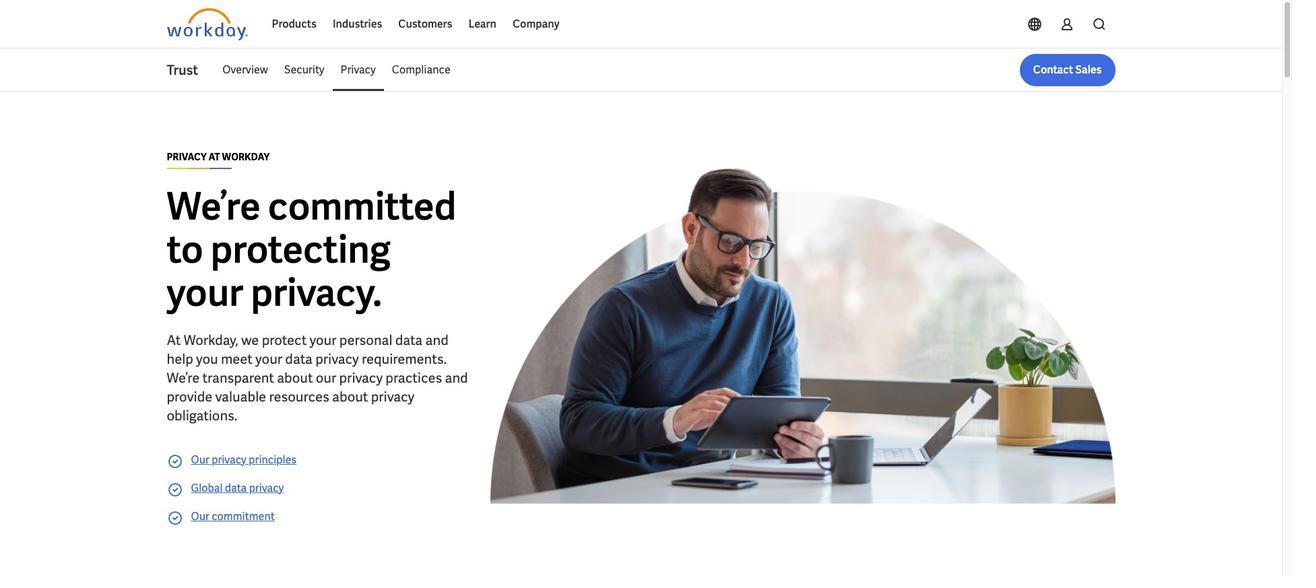 Task type: locate. For each thing, give the bounding box(es) containing it.
our commitment link
[[191, 509, 275, 526]]

data up requirements.
[[396, 331, 423, 349]]

go to the homepage image
[[167, 8, 248, 40]]

products
[[272, 17, 317, 31]]

workday
[[222, 151, 270, 163]]

list containing overview
[[214, 54, 1116, 86]]

our
[[191, 453, 209, 467], [191, 509, 209, 523]]

your inside we're committed to protecting your privacy.
[[167, 268, 243, 317]]

1 horizontal spatial about
[[332, 388, 368, 405]]

your up our
[[310, 331, 337, 349]]

0 horizontal spatial your
[[167, 268, 243, 317]]

privacy
[[316, 350, 359, 368], [339, 369, 383, 387], [371, 388, 415, 405], [212, 453, 247, 467], [249, 481, 284, 495]]

1 our from the top
[[191, 453, 209, 467]]

resources
[[269, 388, 330, 405]]

privacy up our
[[316, 350, 359, 368]]

principles
[[249, 453, 297, 467]]

about
[[277, 369, 313, 387], [332, 388, 368, 405]]

our privacy principles
[[191, 453, 297, 467]]

1 horizontal spatial your
[[256, 350, 283, 368]]

contact
[[1034, 63, 1074, 77]]

0 horizontal spatial about
[[277, 369, 313, 387]]

0 vertical spatial your
[[167, 268, 243, 317]]

0 horizontal spatial data
[[225, 481, 247, 495]]

global data privacy link
[[191, 480, 284, 498]]

2 vertical spatial data
[[225, 481, 247, 495]]

about up resources
[[277, 369, 313, 387]]

privacy.
[[251, 268, 382, 317]]

0 vertical spatial we're
[[167, 182, 261, 231]]

list
[[214, 54, 1116, 86]]

data down "our privacy principles" link
[[225, 481, 247, 495]]

customers button
[[391, 8, 461, 40]]

your up workday,
[[167, 268, 243, 317]]

compliance
[[392, 63, 451, 77]]

and right practices
[[445, 369, 468, 387]]

your down protect
[[256, 350, 283, 368]]

data
[[396, 331, 423, 349], [285, 350, 313, 368], [225, 481, 247, 495]]

and
[[426, 331, 449, 349], [445, 369, 468, 387]]

we're
[[167, 182, 261, 231], [167, 369, 200, 387]]

1 vertical spatial we're
[[167, 369, 200, 387]]

1 we're from the top
[[167, 182, 261, 231]]

security link
[[276, 54, 333, 86]]

about down our
[[332, 388, 368, 405]]

2 we're from the top
[[167, 369, 200, 387]]

1 vertical spatial our
[[191, 509, 209, 523]]

2 vertical spatial your
[[256, 350, 283, 368]]

privacy at workday image
[[490, 135, 1116, 552]]

0 vertical spatial about
[[277, 369, 313, 387]]

products button
[[264, 8, 325, 40]]

company
[[513, 17, 560, 31]]

data down protect
[[285, 350, 313, 368]]

privacy right our
[[339, 369, 383, 387]]

your
[[167, 268, 243, 317], [310, 331, 337, 349], [256, 350, 283, 368]]

your for protect
[[310, 331, 337, 349]]

2 horizontal spatial data
[[396, 331, 423, 349]]

1 vertical spatial your
[[310, 331, 337, 349]]

provide
[[167, 388, 213, 405]]

our commitment
[[191, 509, 275, 523]]

menu
[[214, 54, 459, 86]]

valuable
[[215, 388, 266, 405]]

workday,
[[184, 331, 239, 349]]

transparent
[[203, 369, 274, 387]]

at
[[167, 331, 181, 349]]

at workday, we protect your personal data and help you meet your data privacy requirements. we're transparent about our privacy practices and provide valuable resources about privacy obligations.
[[167, 331, 468, 424]]

2 horizontal spatial your
[[310, 331, 337, 349]]

we're down at on the left
[[167, 182, 261, 231]]

requirements.
[[362, 350, 447, 368]]

customers
[[399, 17, 453, 31]]

2 our from the top
[[191, 509, 209, 523]]

security
[[284, 63, 325, 77]]

privacy link
[[333, 54, 384, 86]]

0 vertical spatial our
[[191, 453, 209, 467]]

help
[[167, 350, 193, 368]]

privacy down principles
[[249, 481, 284, 495]]

and up requirements.
[[426, 331, 449, 349]]

our up 'global'
[[191, 453, 209, 467]]

you
[[196, 350, 218, 368]]

our for our privacy principles
[[191, 453, 209, 467]]

our down 'global'
[[191, 509, 209, 523]]

1 horizontal spatial data
[[285, 350, 313, 368]]

we're down help
[[167, 369, 200, 387]]

personal
[[340, 331, 393, 349]]



Task type: describe. For each thing, give the bounding box(es) containing it.
company button
[[505, 8, 568, 40]]

committed
[[268, 182, 457, 231]]

trust
[[167, 61, 198, 79]]

we're committed to protecting your privacy.
[[167, 182, 457, 317]]

industries
[[333, 17, 382, 31]]

our for our commitment
[[191, 509, 209, 523]]

privacy
[[167, 151, 207, 163]]

practices
[[386, 369, 442, 387]]

trust link
[[167, 61, 214, 80]]

obligations.
[[167, 407, 238, 424]]

commitment
[[212, 509, 275, 523]]

privacy up global data privacy
[[212, 453, 247, 467]]

protecting
[[211, 225, 391, 274]]

0 vertical spatial data
[[396, 331, 423, 349]]

global
[[191, 481, 223, 495]]

contact sales link
[[1020, 54, 1116, 86]]

compliance link
[[384, 54, 459, 86]]

overview link
[[214, 54, 276, 86]]

at
[[209, 151, 220, 163]]

sales
[[1076, 63, 1103, 77]]

our privacy principles link
[[191, 452, 297, 470]]

global data privacy
[[191, 481, 284, 495]]

we
[[242, 331, 259, 349]]

1 vertical spatial about
[[332, 388, 368, 405]]

menu containing overview
[[214, 54, 459, 86]]

learn button
[[461, 8, 505, 40]]

0 vertical spatial and
[[426, 331, 449, 349]]

learn
[[469, 17, 497, 31]]

industries button
[[325, 8, 391, 40]]

1 vertical spatial and
[[445, 369, 468, 387]]

1 vertical spatial data
[[285, 350, 313, 368]]

protect
[[262, 331, 307, 349]]

contact sales
[[1034, 63, 1103, 77]]

we're inside "at workday, we protect your personal data and help you meet your data privacy requirements. we're transparent about our privacy practices and provide valuable resources about privacy obligations."
[[167, 369, 200, 387]]

privacy down practices
[[371, 388, 415, 405]]

privacy
[[341, 63, 376, 77]]

meet
[[221, 350, 253, 368]]

we're inside we're committed to protecting your privacy.
[[167, 182, 261, 231]]

our
[[316, 369, 337, 387]]

privacy at workday
[[167, 151, 270, 163]]

your for protecting
[[167, 268, 243, 317]]

overview
[[223, 63, 268, 77]]

to
[[167, 225, 203, 274]]



Task type: vqa. For each thing, say whether or not it's contained in the screenshot.
"Your" within the We're committed to protecting your privacy.
yes



